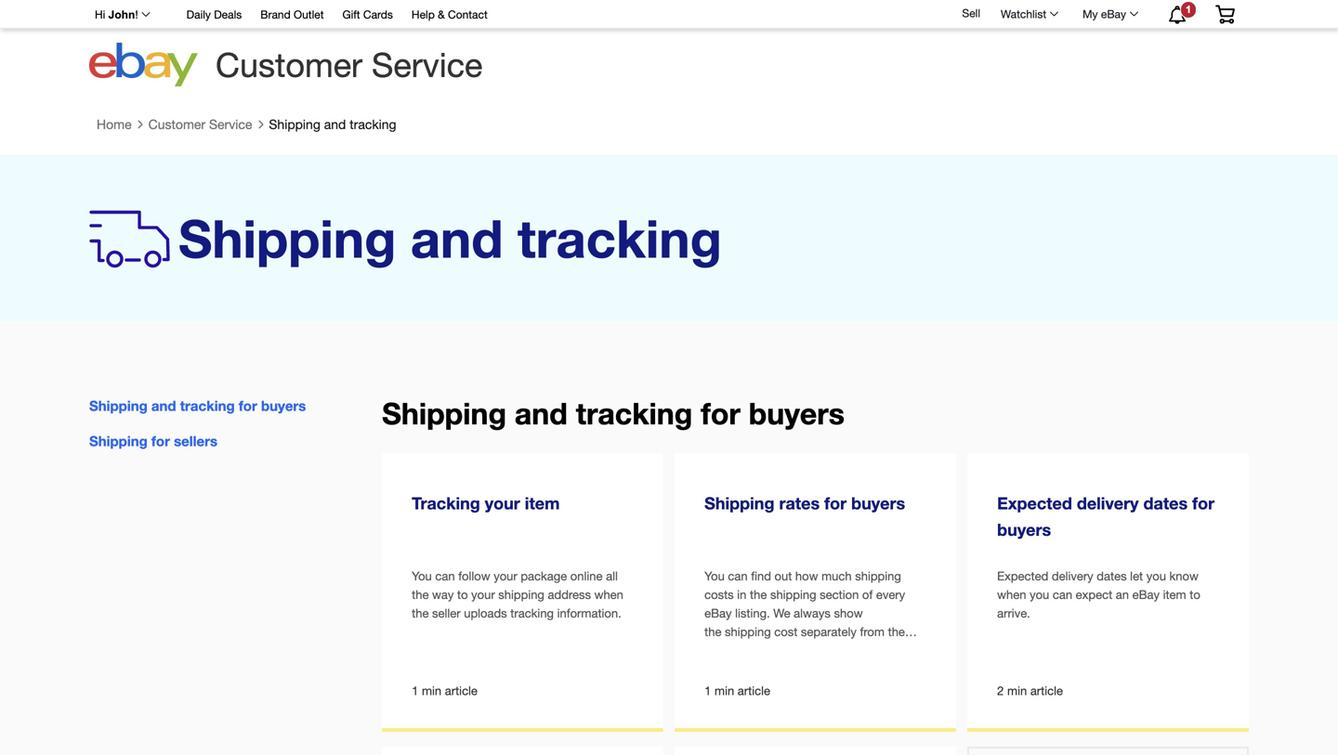 Task type: locate. For each thing, give the bounding box(es) containing it.
article down "you'll pay"
[[738, 684, 770, 699]]

1 horizontal spatial much
[[822, 569, 852, 584]]

to right way
[[457, 588, 468, 602]]

1 vertical spatial customer service
[[148, 117, 252, 132]]

customer inside the shipping and tracking main content
[[148, 117, 205, 132]]

item down know
[[1163, 588, 1187, 602]]

2 horizontal spatial min
[[1008, 684, 1027, 699]]

delivery up expect
[[1052, 569, 1094, 584]]

when
[[594, 588, 624, 602], [997, 588, 1027, 602]]

how down from the
[[884, 644, 907, 658]]

0 vertical spatial ebay
[[1101, 7, 1127, 20]]

1 when from the left
[[594, 588, 624, 602]]

0 horizontal spatial to
[[457, 588, 468, 602]]

shipping
[[855, 569, 901, 584], [498, 588, 545, 602], [770, 588, 817, 602]]

min down seller
[[422, 684, 442, 699]]

you can find out how much shipping costs in the shipping section of every ebay listing. we always show the shipping cost separately from the item cost so you can see exactly how much you'll pay for delivery before you go to checkout.
[[705, 569, 913, 695]]

listing.
[[735, 606, 770, 621]]

1 min article for shipping rates for buyers
[[705, 684, 770, 699]]

2 expected from the top
[[997, 569, 1049, 584]]

shipping
[[269, 117, 321, 132], [178, 207, 396, 269], [382, 396, 507, 431], [89, 398, 148, 415], [89, 433, 148, 450], [705, 494, 775, 514]]

customer right 'home' in the top of the page
[[148, 117, 205, 132]]

find
[[751, 569, 771, 584]]

shipping and tracking for buyers
[[382, 396, 845, 431], [89, 398, 306, 415]]

0 vertical spatial item
[[525, 494, 560, 514]]

item down the shipping
[[705, 644, 728, 658]]

gift cards link
[[342, 5, 393, 26]]

expected inside expected delivery dates let you know when you can expect an ebay item to arrive.
[[997, 569, 1049, 584]]

buyers
[[749, 396, 845, 431], [261, 398, 306, 415], [851, 494, 905, 514], [997, 520, 1051, 540]]

shipping and tracking main content
[[0, 108, 1338, 756]]

1 vertical spatial cost
[[731, 644, 755, 658]]

cost
[[774, 625, 798, 639], [731, 644, 755, 658]]

0 horizontal spatial dates
[[1097, 569, 1127, 584]]

when up 'arrive.'
[[997, 588, 1027, 602]]

rates
[[779, 494, 820, 514]]

your up uploads
[[471, 588, 495, 602]]

0 horizontal spatial customer
[[148, 117, 205, 132]]

let
[[1130, 569, 1143, 584]]

ebay inside account "navigation"
[[1101, 7, 1127, 20]]

how
[[796, 569, 818, 584], [884, 644, 907, 658]]

min for shipping rates for buyers
[[715, 684, 734, 699]]

1 min from the left
[[422, 684, 442, 699]]

ebay inside you can find out how much shipping costs in the shipping section of every ebay listing. we always show the shipping cost separately from the item cost so you can see exactly how much you'll pay for delivery before you go to checkout.
[[705, 606, 732, 621]]

2 horizontal spatial article
[[1031, 684, 1063, 699]]

you up costs in
[[705, 569, 725, 584]]

delivery
[[1077, 494, 1139, 514], [1052, 569, 1094, 584], [811, 662, 853, 677]]

1 expected from the top
[[997, 494, 1072, 514]]

2 horizontal spatial ebay
[[1133, 588, 1160, 602]]

2 horizontal spatial item
[[1163, 588, 1187, 602]]

you inside you can find out how much shipping costs in the shipping section of every ebay listing. we always show the shipping cost separately from the item cost so you can see exactly how much you'll pay for delivery before you go to checkout.
[[705, 569, 725, 584]]

1 article from the left
[[445, 684, 478, 699]]

tracking inside you can follow your package online all the way to your shipping address when the seller uploads tracking information.
[[511, 606, 554, 621]]

0 horizontal spatial service
[[209, 117, 252, 132]]

delivery inside the expected delivery dates for buyers
[[1077, 494, 1139, 514]]

can inside expected delivery dates let you know when you can expect an ebay item to arrive.
[[1053, 588, 1073, 602]]

and
[[324, 117, 346, 132], [411, 207, 503, 269], [515, 396, 568, 431], [151, 398, 176, 415]]

0 horizontal spatial 1
[[412, 684, 419, 699]]

delivery inside expected delivery dates let you know when you can expect an ebay item to arrive.
[[1052, 569, 1094, 584]]

0 vertical spatial delivery
[[1077, 494, 1139, 514]]

when down all
[[594, 588, 624, 602]]

1 horizontal spatial item
[[705, 644, 728, 658]]

item inside expected delivery dates let you know when you can expect an ebay item to arrive.
[[1163, 588, 1187, 602]]

0 horizontal spatial shipping
[[498, 588, 545, 602]]

1 horizontal spatial how
[[884, 644, 907, 658]]

1 1 min article from the left
[[412, 684, 478, 699]]

you inside you can follow your package online all the way to your shipping address when the seller uploads tracking information.
[[412, 569, 432, 584]]

delivery for you
[[1052, 569, 1094, 584]]

all
[[606, 569, 618, 584]]

can left expect
[[1053, 588, 1073, 602]]

1 vertical spatial expected
[[997, 569, 1049, 584]]

2 article from the left
[[738, 684, 770, 699]]

2 vertical spatial delivery
[[811, 662, 853, 677]]

1 min article for tracking your item
[[412, 684, 478, 699]]

from the
[[860, 625, 905, 639]]

1 vertical spatial ebay
[[1133, 588, 1160, 602]]

you
[[1147, 569, 1166, 584], [1030, 588, 1050, 602], [774, 644, 794, 658], [894, 662, 913, 677]]

0 vertical spatial customer
[[216, 45, 363, 84]]

min for tracking your item
[[422, 684, 442, 699]]

the
[[412, 588, 429, 602], [750, 588, 767, 602], [412, 606, 429, 621]]

can up way
[[435, 569, 455, 584]]

0 vertical spatial how
[[796, 569, 818, 584]]

your
[[485, 494, 520, 514], [494, 569, 517, 584], [471, 588, 495, 602]]

dates for for
[[1144, 494, 1188, 514]]

0 horizontal spatial item
[[525, 494, 560, 514]]

1 vertical spatial dates
[[1097, 569, 1127, 584]]

your right "tracking"
[[485, 494, 520, 514]]

0 horizontal spatial how
[[796, 569, 818, 584]]

shipping down the out
[[770, 588, 817, 602]]

article right the 2
[[1031, 684, 1063, 699]]

1 horizontal spatial customer
[[216, 45, 363, 84]]

cost down the shipping
[[731, 644, 755, 658]]

delivery up let
[[1077, 494, 1139, 514]]

shipping and tracking for buyers link
[[89, 398, 306, 415]]

ebay
[[1101, 7, 1127, 20], [1133, 588, 1160, 602], [705, 606, 732, 621]]

1 vertical spatial customer
[[148, 117, 205, 132]]

2 horizontal spatial 1
[[1186, 4, 1192, 15]]

section
[[820, 588, 859, 602]]

to down know
[[1190, 588, 1201, 602]]

home link
[[97, 117, 132, 132]]

0 vertical spatial much
[[822, 569, 852, 584]]

delivery for buyers
[[1077, 494, 1139, 514]]

2 horizontal spatial shipping
[[855, 569, 901, 584]]

watchlist link
[[991, 3, 1067, 25]]

expected for expected delivery dates for buyers
[[997, 494, 1072, 514]]

customer down brand outlet link
[[216, 45, 363, 84]]

the down the find
[[750, 588, 767, 602]]

0 horizontal spatial 1 min article
[[412, 684, 478, 699]]

to inside you can follow your package online all the way to your shipping address when the seller uploads tracking information.
[[457, 588, 468, 602]]

expected delivery dates for buyers
[[997, 494, 1215, 540]]

2 horizontal spatial to
[[1190, 588, 1201, 602]]

customer service
[[216, 45, 483, 84], [148, 117, 252, 132]]

1 horizontal spatial when
[[997, 588, 1027, 602]]

article down seller
[[445, 684, 478, 699]]

2 you from the left
[[705, 569, 725, 584]]

1 vertical spatial delivery
[[1052, 569, 1094, 584]]

an
[[1116, 588, 1129, 602]]

3 article from the left
[[1031, 684, 1063, 699]]

min left checkout.
[[715, 684, 734, 699]]

dates inside expected delivery dates let you know when you can expect an ebay item to arrive.
[[1097, 569, 1127, 584]]

to
[[457, 588, 468, 602], [1190, 588, 1201, 602], [722, 681, 733, 695]]

1 you from the left
[[412, 569, 432, 584]]

1 horizontal spatial ebay
[[1101, 7, 1127, 20]]

2 vertical spatial item
[[705, 644, 728, 658]]

ebay down let
[[1133, 588, 1160, 602]]

the left seller
[[412, 606, 429, 621]]

delivery down see exactly at the right of the page
[[811, 662, 853, 677]]

follow
[[458, 569, 490, 584]]

0 vertical spatial shipping and tracking
[[269, 117, 396, 132]]

item up package
[[525, 494, 560, 514]]

1 horizontal spatial cost
[[774, 625, 798, 639]]

my
[[1083, 7, 1098, 20]]

hi john !
[[95, 8, 138, 21]]

0 vertical spatial service
[[372, 45, 483, 84]]

0 horizontal spatial ebay
[[705, 606, 732, 621]]

1 for tracking your item
[[412, 684, 419, 699]]

1 vertical spatial item
[[1163, 588, 1187, 602]]

you
[[412, 569, 432, 584], [705, 569, 725, 584]]

expected
[[997, 494, 1072, 514], [997, 569, 1049, 584]]

1 button
[[1153, 1, 1201, 27]]

tracking
[[350, 117, 396, 132], [518, 207, 722, 269], [576, 396, 693, 431], [180, 398, 235, 415], [511, 606, 554, 621]]

1 horizontal spatial you
[[705, 569, 725, 584]]

0 horizontal spatial you
[[412, 569, 432, 584]]

you for tracking your item
[[412, 569, 432, 584]]

2 1 min article from the left
[[705, 684, 770, 699]]

customer service inside banner
[[216, 45, 483, 84]]

shipping up of
[[855, 569, 901, 584]]

customer
[[216, 45, 363, 84], [148, 117, 205, 132]]

item inside you can find out how much shipping costs in the shipping section of every ebay listing. we always show the shipping cost separately from the item cost so you can see exactly how much you'll pay for delivery before you go to checkout.
[[705, 644, 728, 658]]

dates up the an
[[1097, 569, 1127, 584]]

for inside the expected delivery dates for buyers
[[1193, 494, 1215, 514]]

0 vertical spatial cost
[[774, 625, 798, 639]]

when inside you can follow your package online all the way to your shipping address when the seller uploads tracking information.
[[594, 588, 624, 602]]

information.
[[557, 606, 622, 621]]

sell link
[[954, 7, 989, 20]]

your right follow on the left
[[494, 569, 517, 584]]

1
[[1186, 4, 1192, 15], [412, 684, 419, 699], [705, 684, 711, 699]]

service inside banner
[[372, 45, 483, 84]]

1 min article down seller
[[412, 684, 478, 699]]

for inside you can find out how much shipping costs in the shipping section of every ebay listing. we always show the shipping cost separately from the item cost so you can see exactly how much you'll pay for delivery before you go to checkout.
[[793, 662, 808, 677]]

1 horizontal spatial article
[[738, 684, 770, 699]]

2 vertical spatial ebay
[[705, 606, 732, 621]]

buyers inside the expected delivery dates for buyers
[[997, 520, 1051, 540]]

article
[[445, 684, 478, 699], [738, 684, 770, 699], [1031, 684, 1063, 699]]

dates
[[1144, 494, 1188, 514], [1097, 569, 1127, 584]]

1 min article
[[412, 684, 478, 699], [705, 684, 770, 699]]

min right the 2
[[1008, 684, 1027, 699]]

0 horizontal spatial much
[[705, 662, 735, 677]]

shipping and tracking
[[269, 117, 396, 132], [178, 207, 722, 269]]

much
[[822, 569, 852, 584], [705, 662, 735, 677]]

1 horizontal spatial to
[[722, 681, 733, 695]]

0 vertical spatial customer service
[[216, 45, 483, 84]]

1 horizontal spatial service
[[372, 45, 483, 84]]

home
[[97, 117, 132, 132]]

the shipping
[[705, 625, 771, 639]]

help & contact link
[[412, 5, 488, 26]]

address
[[548, 588, 591, 602]]

2 when from the left
[[997, 588, 1027, 602]]

2 min from the left
[[715, 684, 734, 699]]

0 horizontal spatial when
[[594, 588, 624, 602]]

you left follow on the left
[[412, 569, 432, 584]]

item
[[525, 494, 560, 514], [1163, 588, 1187, 602], [705, 644, 728, 658]]

much up the section
[[822, 569, 852, 584]]

shipping and tracking link
[[269, 117, 396, 132]]

expect
[[1076, 588, 1113, 602]]

checkout.
[[736, 681, 789, 695]]

0 vertical spatial expected
[[997, 494, 1072, 514]]

shipping down package
[[498, 588, 545, 602]]

customer service down gift
[[216, 45, 483, 84]]

service
[[372, 45, 483, 84], [209, 117, 252, 132]]

dates up know
[[1144, 494, 1188, 514]]

to right go
[[722, 681, 733, 695]]

1 horizontal spatial dates
[[1144, 494, 1188, 514]]

1 min article down "you'll pay"
[[705, 684, 770, 699]]

1 vertical spatial service
[[209, 117, 252, 132]]

3 min from the left
[[1008, 684, 1027, 699]]

0 horizontal spatial min
[[422, 684, 442, 699]]

1 horizontal spatial shipping and tracking for buyers
[[382, 396, 845, 431]]

can
[[435, 569, 455, 584], [728, 569, 748, 584], [1053, 588, 1073, 602], [797, 644, 817, 658]]

dates inside the expected delivery dates for buyers
[[1144, 494, 1188, 514]]

expected inside the expected delivery dates for buyers
[[997, 494, 1072, 514]]

customer service right 'home' in the top of the page
[[148, 117, 252, 132]]

expected delivery dates let you know when you can expect an ebay item to arrive.
[[997, 569, 1201, 621]]

gift cards
[[342, 8, 393, 21]]

1 vertical spatial much
[[705, 662, 735, 677]]

the left way
[[412, 588, 429, 602]]

way
[[432, 588, 454, 602]]

1 horizontal spatial min
[[715, 684, 734, 699]]

gift
[[342, 8, 360, 21]]

how right the out
[[796, 569, 818, 584]]

online
[[571, 569, 603, 584]]

1 horizontal spatial 1
[[705, 684, 711, 699]]

1 horizontal spatial 1 min article
[[705, 684, 770, 699]]

ebay down costs in
[[705, 606, 732, 621]]

for
[[701, 396, 741, 431], [239, 398, 257, 415], [151, 433, 170, 450], [825, 494, 847, 514], [1193, 494, 1215, 514], [793, 662, 808, 677]]

0 vertical spatial dates
[[1144, 494, 1188, 514]]

see exactly
[[820, 644, 881, 658]]

ebay right my at the right top of the page
[[1101, 7, 1127, 20]]

cards
[[363, 8, 393, 21]]

cost down we at right bottom
[[774, 625, 798, 639]]

shipping inside you can follow your package online all the way to your shipping address when the seller uploads tracking information.
[[498, 588, 545, 602]]

much up go
[[705, 662, 735, 677]]

0 horizontal spatial article
[[445, 684, 478, 699]]



Task type: describe. For each thing, give the bounding box(es) containing it.
tracking
[[412, 494, 480, 514]]

sell
[[962, 7, 981, 20]]

arrive.
[[997, 606, 1031, 621]]

before
[[856, 662, 890, 677]]

daily deals
[[187, 8, 242, 21]]

your shopping cart image
[[1215, 5, 1236, 23]]

1 vertical spatial shipping and tracking
[[178, 207, 722, 269]]

min for expected delivery dates for buyers
[[1008, 684, 1027, 699]]

delivery inside you can find out how much shipping costs in the shipping section of every ebay listing. we always show the shipping cost separately from the item cost so you can see exactly how much you'll pay for delivery before you go to checkout.
[[811, 662, 853, 677]]

shipping rates for buyers
[[705, 494, 905, 514]]

&
[[438, 8, 445, 21]]

the inside you can find out how much shipping costs in the shipping section of every ebay listing. we always show the shipping cost separately from the item cost so you can see exactly how much you'll pay for delivery before you go to checkout.
[[750, 588, 767, 602]]

1 horizontal spatial shipping
[[770, 588, 817, 602]]

outlet
[[294, 8, 324, 21]]

we
[[774, 606, 791, 621]]

you for shipping rates for buyers
[[705, 569, 725, 584]]

0 vertical spatial your
[[485, 494, 520, 514]]

package
[[521, 569, 567, 584]]

out
[[775, 569, 792, 584]]

can inside you can follow your package online all the way to your shipping address when the seller uploads tracking information.
[[435, 569, 455, 584]]

customer service inside the shipping and tracking main content
[[148, 117, 252, 132]]

you right let
[[1147, 569, 1166, 584]]

to inside you can find out how much shipping costs in the shipping section of every ebay listing. we always show the shipping cost separately from the item cost so you can see exactly how much you'll pay for delivery before you go to checkout.
[[722, 681, 733, 695]]

you right before
[[894, 662, 913, 677]]

costs in
[[705, 588, 747, 602]]

uploads
[[464, 606, 507, 621]]

brand outlet link
[[260, 5, 324, 26]]

my ebay
[[1083, 7, 1127, 20]]

show
[[834, 606, 863, 621]]

seller
[[432, 606, 461, 621]]

contact
[[448, 8, 488, 21]]

customer service banner
[[85, 0, 1249, 93]]

2 min article
[[997, 684, 1063, 699]]

you can follow your package online all the way to your shipping address when the seller uploads tracking information.
[[412, 569, 624, 621]]

separately
[[801, 625, 857, 639]]

1 vertical spatial your
[[494, 569, 517, 584]]

0 horizontal spatial cost
[[731, 644, 755, 658]]

you right so at right bottom
[[774, 644, 794, 658]]

brand
[[260, 8, 291, 21]]

account navigation
[[85, 0, 1249, 29]]

watchlist
[[1001, 7, 1047, 20]]

deals
[[214, 8, 242, 21]]

ebay inside expected delivery dates let you know when you can expect an ebay item to arrive.
[[1133, 588, 1160, 602]]

of
[[862, 588, 873, 602]]

hi
[[95, 8, 105, 21]]

you'll pay
[[738, 662, 790, 677]]

shipping for sellers
[[89, 433, 217, 450]]

article for expected delivery dates for buyers
[[1031, 684, 1063, 699]]

know
[[1170, 569, 1199, 584]]

go
[[705, 681, 719, 695]]

sellers
[[174, 433, 217, 450]]

article for tracking your item
[[445, 684, 478, 699]]

when inside expected delivery dates let you know when you can expect an ebay item to arrive.
[[997, 588, 1027, 602]]

!
[[135, 8, 138, 21]]

you up 'arrive.'
[[1030, 588, 1050, 602]]

1 for shipping rates for buyers
[[705, 684, 711, 699]]

always
[[794, 606, 831, 621]]

can down separately
[[797, 644, 817, 658]]

1 vertical spatial how
[[884, 644, 907, 658]]

help
[[412, 8, 435, 21]]

customer service link
[[148, 117, 252, 132]]

my ebay link
[[1073, 3, 1147, 25]]

customer inside banner
[[216, 45, 363, 84]]

shipping for sellers link
[[89, 433, 217, 450]]

1 inside dropdown button
[[1186, 4, 1192, 15]]

0 horizontal spatial shipping and tracking for buyers
[[89, 398, 306, 415]]

2
[[997, 684, 1004, 699]]

expected for expected delivery dates let you know when you can expect an ebay item to arrive.
[[997, 569, 1049, 584]]

brand outlet
[[260, 8, 324, 21]]

2 vertical spatial your
[[471, 588, 495, 602]]

dates for let
[[1097, 569, 1127, 584]]

article for shipping rates for buyers
[[738, 684, 770, 699]]

daily
[[187, 8, 211, 21]]

to inside expected delivery dates let you know when you can expect an ebay item to arrive.
[[1190, 588, 1201, 602]]

help & contact
[[412, 8, 488, 21]]

service inside the shipping and tracking main content
[[209, 117, 252, 132]]

john
[[108, 8, 135, 21]]

every
[[876, 588, 905, 602]]

can up costs in
[[728, 569, 748, 584]]

so
[[758, 644, 771, 658]]

daily deals link
[[187, 5, 242, 26]]

tracking your item
[[412, 494, 560, 514]]



Task type: vqa. For each thing, say whether or not it's contained in the screenshot.
left Air
no



